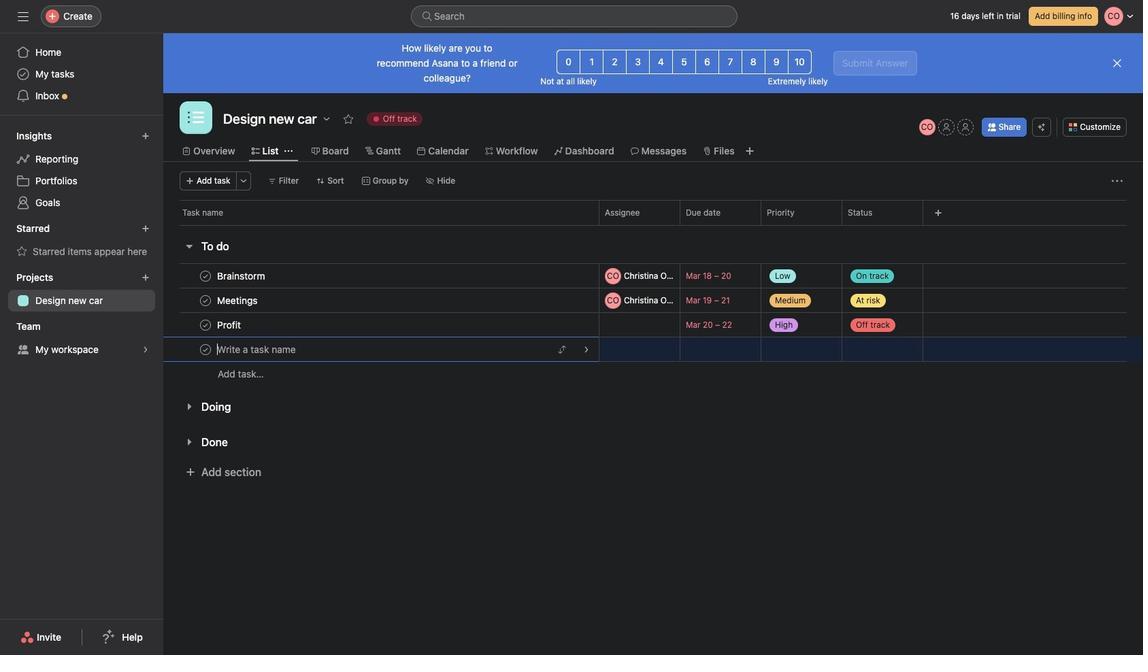 Task type: vqa. For each thing, say whether or not it's contained in the screenshot.
Add task icon
no



Task type: locate. For each thing, give the bounding box(es) containing it.
header to do tree grid
[[163, 264, 1144, 387]]

2 mark complete checkbox from the top
[[197, 292, 214, 309]]

manage project members image
[[920, 119, 936, 136]]

mark complete checkbox for task name text box within meetings cell
[[197, 292, 214, 309]]

1 task name text field from the top
[[214, 294, 262, 307]]

mark complete checkbox inside brainstorm cell
[[197, 268, 214, 284]]

2 task name text field from the top
[[214, 343, 300, 356]]

0 vertical spatial task name text field
[[214, 294, 262, 307]]

2 task name text field from the top
[[214, 318, 245, 332]]

mark complete image for task name text field inside the brainstorm cell
[[197, 268, 214, 284]]

add field image
[[935, 209, 943, 217]]

None radio
[[557, 50, 581, 74], [580, 50, 604, 74], [603, 50, 627, 74], [626, 50, 650, 74], [650, 50, 673, 74], [719, 50, 743, 74], [742, 50, 766, 74], [765, 50, 789, 74], [557, 50, 581, 74], [580, 50, 604, 74], [603, 50, 627, 74], [626, 50, 650, 74], [650, 50, 673, 74], [719, 50, 743, 74], [742, 50, 766, 74], [765, 50, 789, 74]]

mark complete image
[[197, 268, 214, 284], [197, 317, 214, 333], [197, 341, 214, 358]]

1 mark complete checkbox from the top
[[197, 268, 214, 284]]

profit cell
[[163, 313, 599, 338]]

1 vertical spatial task name text field
[[214, 318, 245, 332]]

more actions image
[[1113, 176, 1124, 187], [239, 177, 248, 185]]

1 vertical spatial details image
[[583, 346, 591, 354]]

Mark complete checkbox
[[197, 268, 214, 284], [197, 292, 214, 309]]

mark complete image inside brainstorm cell
[[197, 268, 214, 284]]

task name text field inside brainstorm cell
[[214, 269, 269, 283]]

ask ai image
[[1039, 123, 1047, 131]]

details image right move tasks between sections image
[[583, 321, 591, 329]]

2 expand task list for this group image from the top
[[184, 437, 195, 448]]

1 vertical spatial mark complete checkbox
[[197, 292, 214, 309]]

1 vertical spatial mark complete checkbox
[[197, 341, 214, 358]]

0 vertical spatial mark complete image
[[197, 268, 214, 284]]

mark complete image
[[197, 292, 214, 309]]

Mark complete checkbox
[[197, 317, 214, 333], [197, 341, 214, 358]]

cell
[[163, 337, 599, 362]]

expand task list for this group image
[[184, 402, 195, 413], [184, 437, 195, 448]]

list box
[[411, 5, 738, 27]]

1 vertical spatial expand task list for this group image
[[184, 437, 195, 448]]

0 vertical spatial mark complete checkbox
[[197, 317, 214, 333]]

1 mark complete image from the top
[[197, 268, 214, 284]]

0 vertical spatial mark complete checkbox
[[197, 268, 214, 284]]

task name text field inside profit cell
[[214, 318, 245, 332]]

row
[[163, 200, 1144, 225], [180, 225, 1128, 226], [163, 264, 1144, 289], [163, 288, 1144, 313], [163, 313, 1144, 338], [163, 337, 1144, 362], [163, 362, 1144, 387]]

1 vertical spatial task name text field
[[214, 343, 300, 356]]

2 details image from the top
[[583, 346, 591, 354]]

see details, my workspace image
[[142, 346, 150, 354]]

status field for cell
[[842, 337, 924, 362]]

Task name text field
[[214, 294, 262, 307], [214, 343, 300, 356]]

mark complete image for task name text field inside the profit cell
[[197, 317, 214, 333]]

0 vertical spatial expand task list for this group image
[[184, 402, 195, 413]]

0 vertical spatial task name text field
[[214, 269, 269, 283]]

2 vertical spatial mark complete image
[[197, 341, 214, 358]]

0 vertical spatial details image
[[583, 321, 591, 329]]

2 mark complete checkbox from the top
[[197, 341, 214, 358]]

Task name text field
[[214, 269, 269, 283], [214, 318, 245, 332]]

teams element
[[0, 315, 163, 364]]

details image right move tasks between sections icon
[[583, 346, 591, 354]]

status field for brainstorm cell
[[842, 264, 924, 289]]

1 expand task list for this group image from the top
[[184, 402, 195, 413]]

1 vertical spatial mark complete image
[[197, 317, 214, 333]]

1 task name text field from the top
[[214, 269, 269, 283]]

mark complete checkbox inside meetings cell
[[197, 292, 214, 309]]

option group
[[557, 50, 812, 74]]

None radio
[[673, 50, 697, 74], [696, 50, 720, 74], [788, 50, 812, 74], [673, 50, 697, 74], [696, 50, 720, 74], [788, 50, 812, 74]]

1 details image from the top
[[583, 321, 591, 329]]

mark complete checkbox inside profit cell
[[197, 317, 214, 333]]

1 mark complete checkbox from the top
[[197, 317, 214, 333]]

2 mark complete image from the top
[[197, 317, 214, 333]]

task name text field for profit cell
[[214, 318, 245, 332]]

3 mark complete image from the top
[[197, 341, 214, 358]]

task name text field inside meetings cell
[[214, 294, 262, 307]]

details image
[[583, 321, 591, 329], [583, 346, 591, 354]]



Task type: describe. For each thing, give the bounding box(es) containing it.
move tasks between sections image
[[558, 321, 567, 329]]

status field for meetings cell
[[842, 288, 924, 313]]

mark complete checkbox for move tasks between sections icon
[[197, 341, 214, 358]]

details image for move tasks between sections icon
[[583, 346, 591, 354]]

add items to starred image
[[142, 225, 150, 233]]

list image
[[188, 110, 204, 126]]

global element
[[0, 33, 163, 115]]

1 horizontal spatial more actions image
[[1113, 176, 1124, 187]]

mark complete image for second task name text box
[[197, 341, 214, 358]]

mark complete checkbox for move tasks between sections image
[[197, 317, 214, 333]]

hide sidebar image
[[18, 11, 29, 22]]

new project or portfolio image
[[142, 274, 150, 282]]

meetings cell
[[163, 288, 599, 313]]

dismiss image
[[1113, 58, 1124, 69]]

details image for move tasks between sections image
[[583, 321, 591, 329]]

new insights image
[[142, 132, 150, 140]]

starred element
[[0, 217, 163, 266]]

status field for profit cell
[[842, 313, 924, 338]]

add to starred image
[[343, 114, 354, 125]]

move tasks between sections image
[[558, 346, 567, 354]]

insights element
[[0, 124, 163, 217]]

collapse task list for this group image
[[184, 241, 195, 252]]

tab actions image
[[284, 147, 293, 155]]

brainstorm cell
[[163, 264, 599, 289]]

mark complete checkbox for task name text field inside the brainstorm cell
[[197, 268, 214, 284]]

0 horizontal spatial more actions image
[[239, 177, 248, 185]]

task name text field for brainstorm cell
[[214, 269, 269, 283]]

projects element
[[0, 266, 163, 315]]



